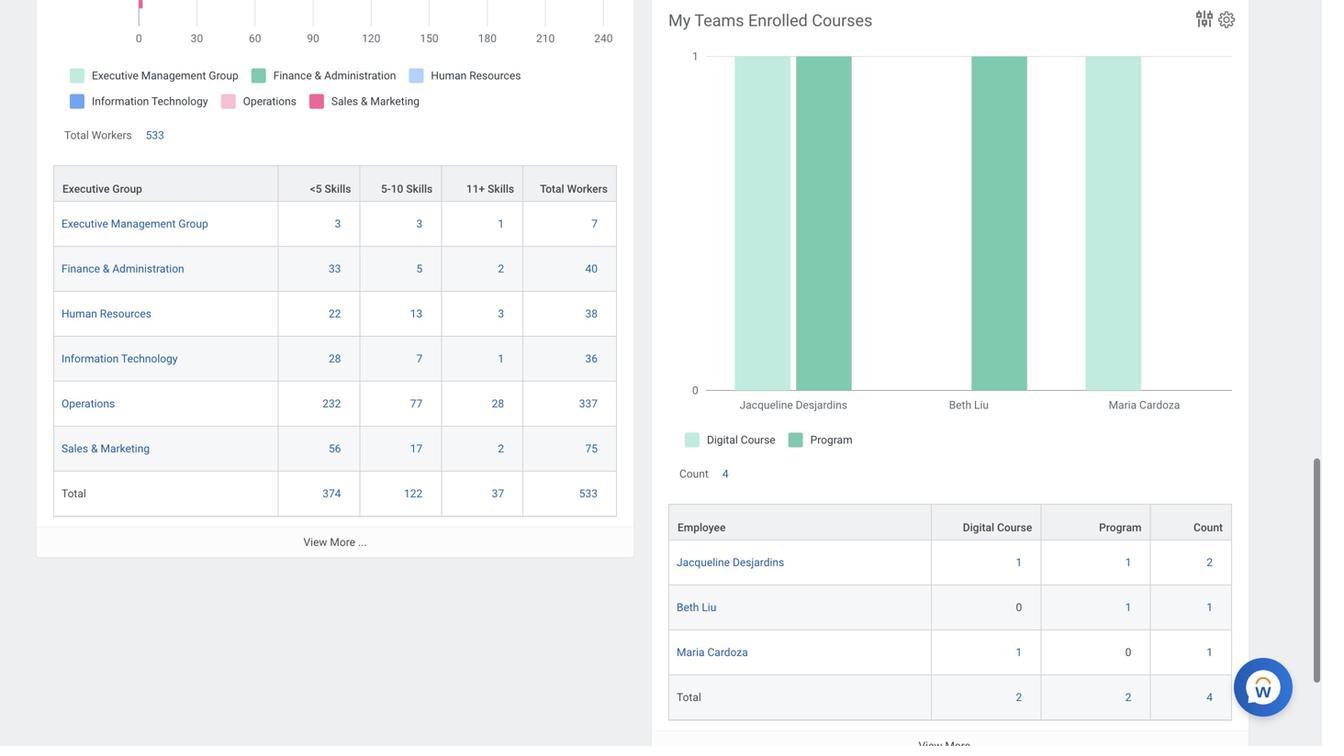 Task type: describe. For each thing, give the bounding box(es) containing it.
40
[[585, 262, 598, 275]]

total element inside worker skills band element
[[62, 484, 86, 500]]

finance
[[62, 262, 100, 275]]

1 horizontal spatial total element
[[677, 687, 701, 704]]

11+ skills
[[466, 183, 514, 195]]

337
[[579, 397, 598, 410]]

my teams enrolled courses
[[668, 11, 873, 30]]

operations
[[62, 397, 115, 410]]

13
[[410, 307, 423, 320]]

digital course
[[963, 521, 1032, 534]]

5-
[[381, 183, 391, 195]]

2 for 5
[[498, 262, 504, 275]]

administration
[[112, 262, 184, 275]]

resources
[[100, 307, 151, 320]]

course
[[997, 521, 1032, 534]]

1 horizontal spatial group
[[179, 217, 208, 230]]

digital course button
[[932, 505, 1041, 540]]

75 button
[[585, 441, 600, 456]]

0 horizontal spatial 0 button
[[1016, 600, 1025, 615]]

skills for <5 skills
[[325, 183, 351, 195]]

group inside popup button
[[112, 183, 142, 195]]

row containing information technology
[[53, 337, 617, 382]]

digital
[[963, 521, 994, 534]]

...
[[358, 536, 367, 549]]

information
[[62, 352, 119, 365]]

<5 skills
[[310, 183, 351, 195]]

0 vertical spatial 0
[[1016, 601, 1022, 614]]

56 button
[[329, 441, 344, 456]]

executive management group link
[[62, 214, 208, 230]]

sales & marketing
[[62, 442, 150, 455]]

row containing sales & marketing
[[53, 427, 617, 472]]

finance & administration
[[62, 262, 184, 275]]

row containing maria cardoza
[[668, 631, 1232, 676]]

374 button
[[322, 486, 344, 501]]

jacqueline desjardins link
[[677, 553, 784, 569]]

2 for 17
[[498, 442, 504, 455]]

374
[[322, 487, 341, 500]]

2 button for 17
[[498, 441, 507, 456]]

1 vertical spatial 7 button
[[416, 351, 425, 366]]

operations link
[[62, 394, 115, 410]]

0 vertical spatial 533 button
[[146, 128, 167, 143]]

management
[[111, 217, 176, 230]]

human
[[62, 307, 97, 320]]

total down maria
[[677, 691, 701, 704]]

employee
[[678, 521, 726, 534]]

0 vertical spatial workers
[[92, 129, 132, 142]]

<5 skills button
[[279, 166, 359, 201]]

total workers inside popup button
[[540, 183, 608, 195]]

maria
[[677, 646, 705, 659]]

11+ skills button
[[442, 166, 522, 201]]

& for finance
[[103, 262, 110, 275]]

36 button
[[585, 351, 600, 366]]

human resources link
[[62, 304, 151, 320]]

row containing human resources
[[53, 292, 617, 337]]

count inside "count" popup button
[[1194, 521, 1223, 534]]

7 for the bottom 7 button
[[416, 352, 423, 365]]

1 horizontal spatial 4
[[1207, 691, 1213, 704]]

0 horizontal spatial 3 button
[[335, 216, 344, 231]]

row containing executive group
[[53, 165, 617, 202]]

2 button for 5
[[498, 261, 507, 276]]

2 button for 1
[[1207, 555, 1216, 570]]

38
[[585, 307, 598, 320]]

17 button
[[410, 441, 425, 456]]

122
[[404, 487, 423, 500]]

0 horizontal spatial 3
[[335, 217, 341, 230]]

workers inside popup button
[[567, 183, 608, 195]]

teams
[[694, 11, 744, 30]]

37
[[492, 487, 504, 500]]

total up executive group
[[64, 129, 89, 142]]

desjardins
[[733, 556, 784, 569]]

view
[[303, 536, 327, 549]]

1 horizontal spatial 3 button
[[416, 216, 425, 231]]

total workers button
[[523, 166, 616, 201]]

worker skills band element
[[37, 0, 634, 557]]

36
[[585, 352, 598, 365]]

configure and view chart data image
[[1194, 8, 1216, 30]]

row containing executive management group
[[53, 202, 617, 247]]

5-10 skills
[[381, 183, 433, 195]]

jacqueline
[[677, 556, 730, 569]]

5
[[416, 262, 423, 275]]

40 button
[[585, 261, 600, 276]]

view more ...
[[303, 536, 367, 549]]

337 button
[[579, 396, 600, 411]]

232 button
[[322, 396, 344, 411]]

row containing jacqueline desjardins
[[668, 541, 1232, 586]]



Task type: locate. For each thing, give the bounding box(es) containing it.
533 for topmost 533 'button'
[[146, 129, 164, 142]]

executive for executive group
[[62, 183, 110, 195]]

view more ... link
[[37, 527, 634, 557]]

& right finance
[[103, 262, 110, 275]]

3 right 13 'button'
[[498, 307, 504, 320]]

1 horizontal spatial 533
[[579, 487, 598, 500]]

executive group
[[62, 183, 142, 195]]

1 vertical spatial 533 button
[[579, 486, 600, 501]]

count up employee
[[679, 468, 709, 481]]

executive down executive group
[[62, 217, 108, 230]]

1 vertical spatial 4 button
[[1207, 690, 1216, 705]]

0 vertical spatial 533
[[146, 129, 164, 142]]

0 vertical spatial 28 button
[[329, 351, 344, 366]]

2 horizontal spatial 3 button
[[498, 306, 507, 321]]

7 down 13 'button'
[[416, 352, 423, 365]]

2 for 1
[[1207, 556, 1213, 569]]

maria cardoza
[[677, 646, 748, 659]]

0 horizontal spatial total workers
[[64, 129, 132, 142]]

0 vertical spatial group
[[112, 183, 142, 195]]

1 horizontal spatial workers
[[567, 183, 608, 195]]

77 button
[[410, 396, 425, 411]]

human resources
[[62, 307, 151, 320]]

533 button up executive group popup button
[[146, 128, 167, 143]]

28 right 77 button
[[492, 397, 504, 410]]

2 horizontal spatial skills
[[488, 183, 514, 195]]

total right 11+ skills
[[540, 183, 564, 195]]

0 horizontal spatial 28
[[329, 352, 341, 365]]

group down executive group popup button
[[179, 217, 208, 230]]

skills inside popup button
[[325, 183, 351, 195]]

total
[[64, 129, 89, 142], [540, 183, 564, 195], [62, 487, 86, 500], [677, 691, 701, 704]]

1 horizontal spatial 0 button
[[1125, 645, 1134, 660]]

row containing finance & administration
[[53, 247, 617, 292]]

total element down maria
[[677, 687, 701, 704]]

1 vertical spatial group
[[179, 217, 208, 230]]

1 horizontal spatial total workers
[[540, 183, 608, 195]]

program button
[[1041, 505, 1150, 540]]

& for sales
[[91, 442, 98, 455]]

0 horizontal spatial 533
[[146, 129, 164, 142]]

program
[[1099, 521, 1142, 534]]

1 vertical spatial 4
[[1207, 691, 1213, 704]]

28 for top 28 button
[[329, 352, 341, 365]]

1 horizontal spatial 7 button
[[592, 216, 600, 231]]

skills
[[325, 183, 351, 195], [406, 183, 433, 195], [488, 183, 514, 195]]

0 horizontal spatial total element
[[62, 484, 86, 500]]

0 horizontal spatial 28 button
[[329, 351, 344, 366]]

workers
[[92, 129, 132, 142], [567, 183, 608, 195]]

executive inside popup button
[[62, 183, 110, 195]]

7 button down 13 'button'
[[416, 351, 425, 366]]

2 button
[[498, 261, 507, 276], [498, 441, 507, 456], [1207, 555, 1216, 570], [1016, 690, 1025, 705], [1125, 690, 1134, 705]]

row containing operations
[[53, 382, 617, 427]]

skills right 10
[[406, 183, 433, 195]]

total workers up 40
[[540, 183, 608, 195]]

1 horizontal spatial 533 button
[[579, 486, 600, 501]]

1 vertical spatial total element
[[677, 687, 701, 704]]

7 button
[[592, 216, 600, 231], [416, 351, 425, 366]]

5-10 skills button
[[360, 166, 441, 201]]

232
[[322, 397, 341, 410]]

0 horizontal spatial 0
[[1016, 601, 1022, 614]]

1 horizontal spatial 7
[[592, 217, 598, 230]]

1 button
[[498, 216, 507, 231], [498, 351, 507, 366], [1016, 555, 1025, 570], [1125, 555, 1134, 570], [1125, 600, 1134, 615], [1207, 600, 1216, 615], [1016, 645, 1025, 660], [1207, 645, 1216, 660]]

1 horizontal spatial 4 button
[[1207, 690, 1216, 705]]

1 skills from the left
[[325, 183, 351, 195]]

28 button right 77 button
[[492, 396, 507, 411]]

28 for 28 button to the right
[[492, 397, 504, 410]]

2 horizontal spatial 3
[[498, 307, 504, 320]]

1 horizontal spatial skills
[[406, 183, 433, 195]]

marketing
[[101, 442, 150, 455]]

1
[[498, 217, 504, 230], [498, 352, 504, 365], [1016, 556, 1022, 569], [1125, 556, 1132, 569], [1125, 601, 1132, 614], [1207, 601, 1213, 614], [1016, 646, 1022, 659], [1207, 646, 1213, 659]]

beth
[[677, 601, 699, 614]]

& right sales
[[91, 442, 98, 455]]

3 down <5 skills in the top of the page
[[335, 217, 341, 230]]

total down sales
[[62, 487, 86, 500]]

0 horizontal spatial 7 button
[[416, 351, 425, 366]]

liu
[[702, 601, 716, 614]]

1 vertical spatial executive
[[62, 217, 108, 230]]

0 horizontal spatial 7
[[416, 352, 423, 365]]

0 vertical spatial 28
[[329, 352, 341, 365]]

executive group button
[[54, 166, 278, 201]]

3 down 5-10 skills
[[416, 217, 423, 230]]

total inside popup button
[[540, 183, 564, 195]]

3
[[335, 217, 341, 230], [416, 217, 423, 230], [498, 307, 504, 320]]

2 skills from the left
[[406, 183, 433, 195]]

1 vertical spatial 0
[[1125, 646, 1132, 659]]

0 horizontal spatial workers
[[92, 129, 132, 142]]

0 horizontal spatial 533 button
[[146, 128, 167, 143]]

sales
[[62, 442, 88, 455]]

0 horizontal spatial skills
[[325, 183, 351, 195]]

3 skills from the left
[[488, 183, 514, 195]]

count button
[[1151, 505, 1231, 540]]

3 button down <5 skills in the top of the page
[[335, 216, 344, 231]]

information technology
[[62, 352, 178, 365]]

total element down sales
[[62, 484, 86, 500]]

7 button up the 40 button
[[592, 216, 600, 231]]

1 horizontal spatial count
[[1194, 521, 1223, 534]]

0 vertical spatial &
[[103, 262, 110, 275]]

1 vertical spatial count
[[1194, 521, 1223, 534]]

0 vertical spatial 0 button
[[1016, 600, 1025, 615]]

finance & administration link
[[62, 259, 184, 275]]

&
[[103, 262, 110, 275], [91, 442, 98, 455]]

0 horizontal spatial count
[[679, 468, 709, 481]]

<5
[[310, 183, 322, 195]]

77
[[410, 397, 423, 410]]

1 horizontal spatial 28
[[492, 397, 504, 410]]

0 button
[[1016, 600, 1025, 615], [1125, 645, 1134, 660]]

group
[[112, 183, 142, 195], [179, 217, 208, 230]]

1 horizontal spatial 3
[[416, 217, 423, 230]]

configure my teams enrolled courses image
[[1217, 10, 1237, 30]]

1 vertical spatial 28 button
[[492, 396, 507, 411]]

0 vertical spatial total workers
[[64, 129, 132, 142]]

courses
[[812, 11, 873, 30]]

total element
[[62, 484, 86, 500], [677, 687, 701, 704]]

workers up 40
[[567, 183, 608, 195]]

my
[[668, 11, 691, 30]]

28 button down 22 button
[[329, 351, 344, 366]]

7 for the rightmost 7 button
[[592, 217, 598, 230]]

more
[[330, 536, 355, 549]]

1 vertical spatial &
[[91, 442, 98, 455]]

executive management group
[[62, 217, 208, 230]]

533 for right 533 'button'
[[579, 487, 598, 500]]

3 button right 13 'button'
[[498, 306, 507, 321]]

0
[[1016, 601, 1022, 614], [1125, 646, 1132, 659]]

122 button
[[404, 486, 425, 501]]

533 button
[[146, 128, 167, 143], [579, 486, 600, 501]]

33
[[329, 262, 341, 275]]

technology
[[121, 352, 178, 365]]

1 vertical spatial workers
[[567, 183, 608, 195]]

0 horizontal spatial 4
[[722, 468, 729, 481]]

533 up executive group popup button
[[146, 129, 164, 142]]

13 button
[[410, 306, 425, 321]]

1 vertical spatial 7
[[416, 352, 423, 365]]

count
[[679, 468, 709, 481], [1194, 521, 1223, 534]]

1 vertical spatial 0 button
[[1125, 645, 1134, 660]]

0 vertical spatial total element
[[62, 484, 86, 500]]

4
[[722, 468, 729, 481], [1207, 691, 1213, 704]]

total workers up executive group
[[64, 129, 132, 142]]

count right program
[[1194, 521, 1223, 534]]

11+
[[466, 183, 485, 195]]

beth liu
[[677, 601, 716, 614]]

executive for executive management group
[[62, 217, 108, 230]]

1 vertical spatial 533
[[579, 487, 598, 500]]

0 horizontal spatial 4 button
[[722, 467, 731, 482]]

1 horizontal spatial &
[[103, 262, 110, 275]]

row containing employee
[[668, 504, 1232, 541]]

7 up the 40 button
[[592, 217, 598, 230]]

2
[[498, 262, 504, 275], [498, 442, 504, 455], [1207, 556, 1213, 569], [1016, 691, 1022, 704], [1125, 691, 1132, 704]]

skills for 11+ skills
[[488, 183, 514, 195]]

533
[[146, 129, 164, 142], [579, 487, 598, 500]]

1 horizontal spatial 28 button
[[492, 396, 507, 411]]

10
[[391, 183, 403, 195]]

executive up executive management group link
[[62, 183, 110, 195]]

7
[[592, 217, 598, 230], [416, 352, 423, 365]]

533 down 75
[[579, 487, 598, 500]]

cardoza
[[707, 646, 748, 659]]

jacqueline desjardins
[[677, 556, 784, 569]]

0 horizontal spatial &
[[91, 442, 98, 455]]

employee button
[[669, 505, 931, 540]]

information technology link
[[62, 349, 178, 365]]

beth liu link
[[677, 598, 716, 614]]

37 button
[[492, 486, 507, 501]]

33 button
[[329, 261, 344, 276]]

28
[[329, 352, 341, 365], [492, 397, 504, 410]]

1 vertical spatial total workers
[[540, 183, 608, 195]]

row
[[53, 165, 617, 202], [53, 202, 617, 247], [53, 247, 617, 292], [53, 292, 617, 337], [53, 337, 617, 382], [53, 382, 617, 427], [53, 427, 617, 472], [53, 472, 617, 517], [668, 504, 1232, 541], [668, 541, 1232, 586], [668, 586, 1232, 631], [668, 631, 1232, 676], [668, 676, 1232, 721]]

0 vertical spatial 4 button
[[722, 467, 731, 482]]

enrolled
[[748, 11, 808, 30]]

17
[[410, 442, 423, 455]]

38 button
[[585, 306, 600, 321]]

group up executive management group link
[[112, 183, 142, 195]]

0 vertical spatial 4
[[722, 468, 729, 481]]

1 horizontal spatial 0
[[1125, 646, 1132, 659]]

sales & marketing link
[[62, 439, 150, 455]]

75
[[585, 442, 598, 455]]

0 vertical spatial 7
[[592, 217, 598, 230]]

skills right 11+
[[488, 183, 514, 195]]

1 vertical spatial 28
[[492, 397, 504, 410]]

maria cardoza link
[[677, 642, 748, 659]]

3 button
[[335, 216, 344, 231], [416, 216, 425, 231], [498, 306, 507, 321]]

56
[[329, 442, 341, 455]]

workers up executive group
[[92, 129, 132, 142]]

0 vertical spatial 7 button
[[592, 216, 600, 231]]

0 vertical spatial count
[[679, 468, 709, 481]]

22
[[329, 307, 341, 320]]

row containing beth liu
[[668, 586, 1232, 631]]

skills right the <5
[[325, 183, 351, 195]]

28 down 22 button
[[329, 352, 341, 365]]

0 vertical spatial executive
[[62, 183, 110, 195]]

0 horizontal spatial group
[[112, 183, 142, 195]]

5 button
[[416, 261, 425, 276]]

3 button down 5-10 skills
[[416, 216, 425, 231]]

533 button down 75
[[579, 486, 600, 501]]

22 button
[[329, 306, 344, 321]]



Task type: vqa. For each thing, say whether or not it's contained in the screenshot.


